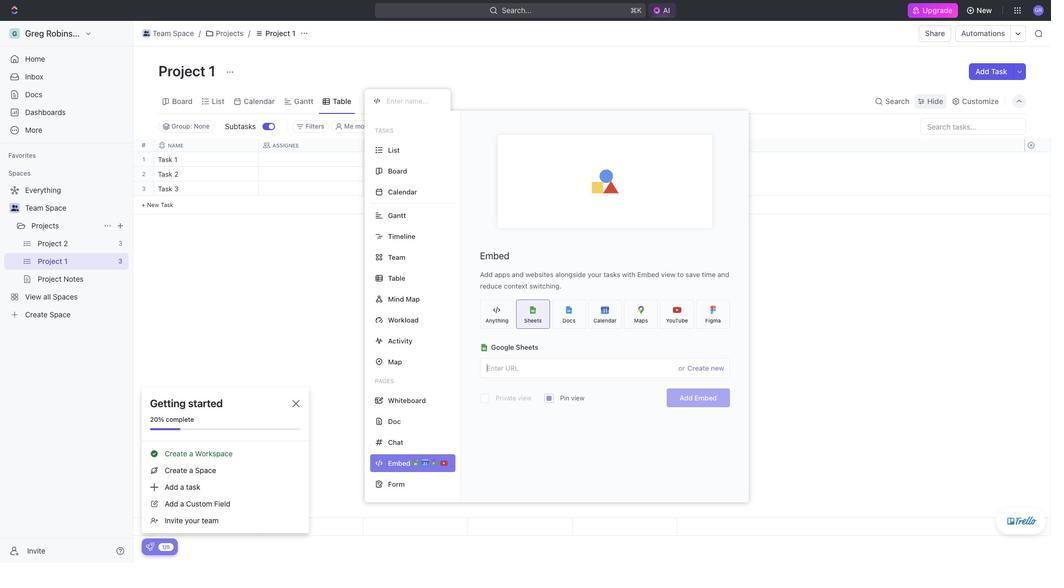 Task type: describe. For each thing, give the bounding box(es) containing it.
1 vertical spatial project 1
[[158, 62, 219, 79]]

google
[[491, 343, 514, 351]]

docs link
[[4, 86, 129, 103]]

#
[[142, 141, 146, 149]]

list link
[[210, 94, 224, 109]]

home
[[25, 54, 45, 63]]

onboarding checklist button image
[[146, 543, 154, 551]]

private
[[496, 394, 516, 402]]

view inside the add apps and websites alongside your tasks with embed view to save time and reduce context switching.
[[661, 270, 676, 279]]

switching.
[[529, 282, 562, 290]]

figma
[[705, 317, 721, 323]]

to do cell for ‎task 2
[[363, 167, 468, 181]]

home link
[[4, 51, 129, 67]]

row group containing ‎task 1
[[154, 152, 677, 214]]

2 horizontal spatial space
[[195, 466, 216, 475]]

team inside 'tree'
[[25, 203, 43, 212]]

add a task
[[165, 483, 200, 492]]

new for new
[[977, 6, 992, 15]]

field
[[214, 499, 230, 508]]

search button
[[872, 94, 913, 109]]

add apps and websites alongside your tasks with embed view to save time and reduce context switching.
[[480, 270, 729, 290]]

a for custom
[[180, 499, 184, 508]]

your inside the add apps and websites alongside your tasks with embed view to save time and reduce context switching.
[[588, 270, 602, 279]]

create for create a workspace
[[165, 449, 187, 458]]

to inside the add apps and websites alongside your tasks with embed view to save time and reduce context switching.
[[677, 270, 684, 279]]

team
[[202, 516, 219, 525]]

add embed button
[[667, 389, 730, 407]]

set priority element for ‎task 2
[[571, 167, 587, 183]]

add for add task
[[976, 67, 989, 76]]

1 vertical spatial sheets
[[516, 343, 538, 351]]

or
[[678, 364, 685, 372]]

2 horizontal spatial team
[[388, 253, 405, 261]]

search
[[885, 96, 910, 105]]

tasks
[[604, 270, 620, 279]]

search...
[[502, 6, 531, 15]]

do for ‎task 2
[[379, 171, 388, 178]]

press space to select this row. row containing ‎task 2
[[154, 167, 677, 183]]

0 vertical spatial project 1
[[265, 29, 295, 38]]

anything
[[486, 317, 509, 323]]

save
[[686, 270, 700, 279]]

0 vertical spatial embed
[[480, 250, 510, 261]]

press space to select this row. row containing 1
[[133, 152, 154, 167]]

1 horizontal spatial projects
[[216, 29, 244, 38]]

0 vertical spatial team space link
[[140, 27, 197, 40]]

create for create a space
[[165, 466, 187, 475]]

create a workspace
[[165, 449, 233, 458]]

pages
[[375, 378, 394, 384]]

closed
[[461, 122, 481, 130]]

do for task 3
[[379, 186, 388, 192]]

table link
[[331, 94, 351, 109]]

form
[[388, 480, 405, 488]]

0 vertical spatial sheets
[[524, 317, 542, 323]]

mind map
[[388, 295, 420, 303]]

show
[[443, 122, 459, 130]]

add task
[[976, 67, 1007, 76]]

subtasks
[[225, 122, 256, 131]]

Search tasks... text field
[[921, 119, 1025, 134]]

doc
[[388, 417, 401, 425]]

embed inside the add apps and websites alongside your tasks with embed view to save time and reduce context switching.
[[637, 270, 659, 279]]

pin view
[[560, 394, 585, 402]]

assignees button
[[379, 120, 428, 133]]

to do for task 3
[[370, 186, 388, 192]]

whiteboard
[[388, 396, 426, 404]]

reduce
[[480, 282, 502, 290]]

add task button
[[969, 63, 1013, 80]]

inbox
[[25, 72, 43, 81]]

add for add apps and websites alongside your tasks with embed view to save time and reduce context switching.
[[480, 270, 493, 279]]

list inside list link
[[212, 96, 224, 105]]

1 inside '1 2 3'
[[142, 156, 145, 163]]

context
[[504, 282, 528, 290]]

space inside 'tree'
[[45, 203, 66, 212]]

mind
[[388, 295, 404, 303]]

chat
[[388, 438, 403, 446]]

‎task 2
[[158, 170, 178, 178]]

gantt link
[[292, 94, 313, 109]]

getting started
[[150, 397, 223, 409]]

press space to select this row. row containing ‎task 1
[[154, 152, 677, 168]]

activity
[[388, 337, 413, 345]]

2 and from the left
[[718, 270, 729, 279]]

workspace
[[195, 449, 233, 458]]

set priority image
[[571, 167, 587, 183]]

a for space
[[189, 466, 193, 475]]

private view
[[496, 394, 531, 402]]

favorites
[[8, 152, 36, 159]]

1 vertical spatial table
[[388, 274, 405, 282]]

dashboards
[[25, 108, 66, 117]]

1 inside press space to select this row. row
[[174, 155, 177, 164]]

board inside 'link'
[[172, 96, 193, 105]]

upgrade
[[923, 6, 953, 15]]

time
[[702, 270, 716, 279]]

team space inside sidebar navigation
[[25, 203, 66, 212]]

0 horizontal spatial table
[[333, 96, 351, 105]]

embed inside button
[[694, 394, 717, 402]]

task for new task
[[161, 201, 173, 208]]

websites
[[526, 270, 553, 279]]

a for task
[[180, 483, 184, 492]]

0 vertical spatial create
[[687, 364, 709, 372]]

project 1 link
[[252, 27, 298, 40]]

subtasks button
[[221, 118, 263, 135]]

hide inside hide button
[[499, 122, 513, 130]]

timeline
[[388, 232, 415, 240]]

spaces
[[8, 169, 31, 177]]

1 and from the left
[[512, 270, 524, 279]]

favorites button
[[4, 150, 40, 162]]

1 horizontal spatial map
[[406, 295, 420, 303]]

‎task for ‎task 2
[[158, 170, 172, 178]]

sidebar navigation
[[0, 21, 133, 563]]

automations
[[961, 29, 1005, 38]]

tasks
[[375, 127, 394, 134]]

close image
[[292, 400, 300, 407]]

getting
[[150, 397, 186, 409]]

user group image
[[143, 31, 150, 36]]

⌘k
[[630, 6, 642, 15]]

calendar link
[[242, 94, 275, 109]]

user group image
[[11, 205, 19, 211]]

or create new
[[678, 364, 724, 372]]

hide button
[[495, 120, 517, 133]]

tree inside sidebar navigation
[[4, 182, 129, 323]]

youtube
[[666, 317, 688, 323]]

inbox link
[[4, 69, 129, 85]]



Task type: locate. For each thing, give the bounding box(es) containing it.
20%
[[150, 416, 164, 424]]

team right user group icon
[[25, 203, 43, 212]]

1 vertical spatial embed
[[637, 270, 659, 279]]

1 horizontal spatial team space
[[153, 29, 194, 38]]

2 vertical spatial team
[[388, 253, 405, 261]]

team space right user group icon
[[25, 203, 66, 212]]

1 horizontal spatial your
[[588, 270, 602, 279]]

complete
[[166, 416, 194, 424]]

1 horizontal spatial board
[[388, 167, 407, 175]]

1 horizontal spatial hide
[[927, 96, 943, 105]]

1 vertical spatial new
[[147, 201, 159, 208]]

view for pin view
[[571, 394, 585, 402]]

row group containing 1 2 3
[[133, 152, 154, 214]]

press space to select this row. row
[[133, 152, 154, 167], [154, 152, 677, 168], [133, 167, 154, 181], [154, 167, 677, 183], [133, 181, 154, 196], [154, 181, 677, 198], [154, 518, 677, 536]]

board
[[172, 96, 193, 105], [388, 167, 407, 175]]

pin
[[560, 394, 569, 402]]

0 horizontal spatial team space link
[[25, 200, 127, 216]]

add for add embed
[[680, 394, 693, 402]]

0 vertical spatial invite
[[165, 516, 183, 525]]

docs
[[25, 90, 42, 99], [563, 317, 576, 323]]

2 inside press space to select this row. row
[[174, 170, 178, 178]]

2 inside '1 2 3'
[[142, 170, 146, 177]]

board link
[[170, 94, 193, 109]]

press space to select this row. row containing task 3
[[154, 181, 677, 198]]

Enter name... field
[[385, 96, 442, 106]]

create up create a space
[[165, 449, 187, 458]]

1 vertical spatial team space
[[25, 203, 66, 212]]

2 horizontal spatial view
[[661, 270, 676, 279]]

0 vertical spatial team
[[153, 29, 171, 38]]

1 vertical spatial invite
[[27, 546, 45, 555]]

3 inside press space to select this row. row
[[174, 185, 178, 193]]

0 vertical spatial hide
[[927, 96, 943, 105]]

0 horizontal spatial embed
[[480, 250, 510, 261]]

1 vertical spatial team space link
[[25, 200, 127, 216]]

new inside new button
[[977, 6, 992, 15]]

1 horizontal spatial docs
[[563, 317, 576, 323]]

sheets right the 'google'
[[516, 343, 538, 351]]

1 vertical spatial to do
[[370, 186, 388, 192]]

0 horizontal spatial calendar
[[244, 96, 275, 105]]

list
[[212, 96, 224, 105], [388, 146, 400, 154]]

set priority element
[[571, 167, 587, 183], [571, 182, 587, 198]]

add up reduce
[[480, 270, 493, 279]]

sheets
[[524, 317, 542, 323], [516, 343, 538, 351]]

2 / from the left
[[248, 29, 250, 38]]

add down or
[[680, 394, 693, 402]]

0 vertical spatial docs
[[25, 90, 42, 99]]

gantt left table link
[[294, 96, 313, 105]]

docs down inbox
[[25, 90, 42, 99]]

hide right closed
[[499, 122, 513, 130]]

add inside the add apps and websites alongside your tasks with embed view to save time and reduce context switching.
[[480, 270, 493, 279]]

task for add task
[[991, 67, 1007, 76]]

1 vertical spatial space
[[45, 203, 66, 212]]

1 horizontal spatial gantt
[[388, 211, 406, 219]]

1 horizontal spatial list
[[388, 146, 400, 154]]

set priority element for task 3
[[571, 182, 587, 198]]

1 horizontal spatial embed
[[637, 270, 659, 279]]

create up the add a task at the left bottom of page
[[165, 466, 187, 475]]

press space to select this row. row containing 2
[[133, 167, 154, 181]]

task down ‎task 2 at the left of the page
[[158, 185, 172, 193]]

list up subtasks button
[[212, 96, 224, 105]]

team space right user group image
[[153, 29, 194, 38]]

alongside
[[555, 270, 586, 279]]

share button
[[919, 25, 951, 42]]

add left task
[[165, 483, 178, 492]]

create
[[687, 364, 709, 372], [165, 449, 187, 458], [165, 466, 187, 475]]

2
[[174, 170, 178, 178], [142, 170, 146, 177]]

view right the pin
[[571, 394, 585, 402]]

2 vertical spatial create
[[165, 466, 187, 475]]

embed up apps
[[480, 250, 510, 261]]

0 vertical spatial map
[[406, 295, 420, 303]]

3 down ‎task 2 at the left of the page
[[174, 185, 178, 193]]

add a custom field
[[165, 499, 230, 508]]

to for ‎task 2
[[370, 171, 378, 178]]

grid
[[133, 139, 1051, 536]]

1 horizontal spatial and
[[718, 270, 729, 279]]

projects inside 'tree'
[[31, 221, 59, 230]]

0 vertical spatial do
[[379, 171, 388, 178]]

‎task 1
[[158, 155, 177, 164]]

0 horizontal spatial project
[[158, 62, 205, 79]]

1 vertical spatial to do cell
[[363, 181, 468, 196]]

1 horizontal spatial calendar
[[388, 187, 417, 196]]

invite your team
[[165, 516, 219, 525]]

with
[[622, 270, 635, 279]]

board down "tasks"
[[388, 167, 407, 175]]

and right the time
[[718, 270, 729, 279]]

a up task
[[189, 466, 193, 475]]

‎task
[[158, 155, 172, 164], [158, 170, 172, 178]]

space down create a workspace
[[195, 466, 216, 475]]

0 vertical spatial projects
[[216, 29, 244, 38]]

calendar up timeline
[[388, 187, 417, 196]]

2 vertical spatial task
[[161, 201, 173, 208]]

hide right search in the right top of the page
[[927, 96, 943, 105]]

project
[[265, 29, 290, 38], [158, 62, 205, 79]]

share
[[925, 29, 945, 38]]

1 vertical spatial docs
[[563, 317, 576, 323]]

0 horizontal spatial hide
[[499, 122, 513, 130]]

upgrade link
[[908, 3, 958, 18]]

1 vertical spatial your
[[185, 516, 200, 525]]

invite for invite your team
[[165, 516, 183, 525]]

1 set priority element from the top
[[571, 167, 587, 183]]

custom
[[186, 499, 212, 508]]

1 horizontal spatial team
[[153, 29, 171, 38]]

1 horizontal spatial 3
[[174, 185, 178, 193]]

to do cell down assignees
[[363, 167, 468, 181]]

0 horizontal spatial invite
[[27, 546, 45, 555]]

grid containing ‎task 1
[[133, 139, 1051, 536]]

gantt up timeline
[[388, 211, 406, 219]]

2 for ‎task
[[174, 170, 178, 178]]

tree containing team space
[[4, 182, 129, 323]]

task 3
[[158, 185, 178, 193]]

0 vertical spatial new
[[977, 6, 992, 15]]

gantt
[[294, 96, 313, 105], [388, 211, 406, 219]]

view button
[[364, 94, 398, 109]]

2 horizontal spatial embed
[[694, 394, 717, 402]]

sheets up google sheets
[[524, 317, 542, 323]]

a left task
[[180, 483, 184, 492]]

0 vertical spatial ‎task
[[158, 155, 172, 164]]

new for new task
[[147, 201, 159, 208]]

1 vertical spatial task
[[158, 185, 172, 193]]

invite inside sidebar navigation
[[27, 546, 45, 555]]

1 / from the left
[[199, 29, 201, 38]]

0 horizontal spatial team
[[25, 203, 43, 212]]

team
[[153, 29, 171, 38], [25, 203, 43, 212], [388, 253, 405, 261]]

1 horizontal spatial project
[[265, 29, 290, 38]]

0 horizontal spatial team space
[[25, 203, 66, 212]]

0 vertical spatial gantt
[[294, 96, 313, 105]]

a for workspace
[[189, 449, 193, 458]]

2 left ‎task 2 at the left of the page
[[142, 170, 146, 177]]

customize
[[962, 96, 999, 105]]

new task
[[147, 201, 173, 208]]

press space to select this row. row containing 3
[[133, 181, 154, 196]]

embed right with
[[637, 270, 659, 279]]

1 vertical spatial calendar
[[388, 187, 417, 196]]

to do
[[370, 171, 388, 178], [370, 186, 388, 192]]

task inside press space to select this row. row
[[158, 185, 172, 193]]

1 vertical spatial map
[[388, 357, 402, 366]]

workload
[[388, 316, 419, 324]]

1 horizontal spatial 2
[[174, 170, 178, 178]]

board left list link
[[172, 96, 193, 105]]

1 horizontal spatial view
[[571, 394, 585, 402]]

0 vertical spatial space
[[173, 29, 194, 38]]

new up automations
[[977, 6, 992, 15]]

calendar left maps
[[593, 317, 617, 323]]

task
[[186, 483, 200, 492]]

1 vertical spatial list
[[388, 146, 400, 154]]

1 vertical spatial projects
[[31, 221, 59, 230]]

1 ‎task from the top
[[158, 155, 172, 164]]

1 horizontal spatial new
[[977, 6, 992, 15]]

table
[[333, 96, 351, 105], [388, 274, 405, 282]]

a up create a space
[[189, 449, 193, 458]]

onboarding checklist button element
[[146, 543, 154, 551]]

0 horizontal spatial projects
[[31, 221, 59, 230]]

0 vertical spatial calendar
[[244, 96, 275, 105]]

1 to do from the top
[[370, 171, 388, 178]]

a
[[189, 449, 193, 458], [189, 466, 193, 475], [180, 483, 184, 492], [180, 499, 184, 508]]

1 vertical spatial project
[[158, 62, 205, 79]]

tree
[[4, 182, 129, 323]]

hide button
[[915, 94, 946, 109]]

3 left task 3
[[142, 185, 146, 192]]

0 horizontal spatial docs
[[25, 90, 42, 99]]

and up context
[[512, 270, 524, 279]]

projects link inside 'tree'
[[31, 218, 99, 234]]

docs down alongside
[[563, 317, 576, 323]]

1 vertical spatial ‎task
[[158, 170, 172, 178]]

to do cell
[[363, 167, 468, 181], [363, 181, 468, 196]]

google sheets
[[491, 343, 538, 351]]

0 horizontal spatial gantt
[[294, 96, 313, 105]]

a down the add a task at the left bottom of page
[[180, 499, 184, 508]]

list down "tasks"
[[388, 146, 400, 154]]

0 vertical spatial project
[[265, 29, 290, 38]]

cell
[[259, 152, 363, 166], [363, 152, 468, 166], [468, 152, 573, 166], [259, 167, 363, 181], [468, 167, 573, 181], [259, 181, 363, 196], [468, 181, 573, 196]]

1 vertical spatial to
[[370, 186, 378, 192]]

team right user group image
[[153, 29, 171, 38]]

add embed
[[680, 394, 717, 402]]

0 horizontal spatial and
[[512, 270, 524, 279]]

add down the add a task at the left bottom of page
[[165, 499, 178, 508]]

2 to do from the top
[[370, 186, 388, 192]]

add up "customize"
[[976, 67, 989, 76]]

do up timeline
[[379, 186, 388, 192]]

map right "mind"
[[406, 295, 420, 303]]

map
[[406, 295, 420, 303], [388, 357, 402, 366]]

new button
[[962, 2, 998, 19]]

0 horizontal spatial map
[[388, 357, 402, 366]]

0 horizontal spatial your
[[185, 516, 200, 525]]

2 horizontal spatial calendar
[[593, 317, 617, 323]]

2 up task 3
[[174, 170, 178, 178]]

view left "save"
[[661, 270, 676, 279]]

1 to do cell from the top
[[363, 167, 468, 181]]

1 horizontal spatial projects link
[[203, 27, 246, 40]]

to do for ‎task 2
[[370, 171, 388, 178]]

to for task 3
[[370, 186, 378, 192]]

show closed button
[[430, 120, 486, 133]]

create right or
[[687, 364, 709, 372]]

1 do from the top
[[379, 171, 388, 178]]

0 horizontal spatial /
[[199, 29, 201, 38]]

0 vertical spatial your
[[588, 270, 602, 279]]

1 horizontal spatial space
[[173, 29, 194, 38]]

0 horizontal spatial space
[[45, 203, 66, 212]]

started
[[188, 397, 223, 409]]

calendar
[[244, 96, 275, 105], [388, 187, 417, 196], [593, 317, 617, 323]]

space
[[173, 29, 194, 38], [45, 203, 66, 212], [195, 466, 216, 475]]

team down timeline
[[388, 253, 405, 261]]

space right user group image
[[173, 29, 194, 38]]

and
[[512, 270, 524, 279], [718, 270, 729, 279]]

docs inside docs link
[[25, 90, 42, 99]]

0 vertical spatial projects link
[[203, 27, 246, 40]]

projects
[[216, 29, 244, 38], [31, 221, 59, 230]]

map down 'activity'
[[388, 357, 402, 366]]

your
[[588, 270, 602, 279], [185, 516, 200, 525]]

1 horizontal spatial invite
[[165, 516, 183, 525]]

calendar up subtasks button
[[244, 96, 275, 105]]

‎task up ‎task 2 at the left of the page
[[158, 155, 172, 164]]

0 vertical spatial team space
[[153, 29, 194, 38]]

0 vertical spatial table
[[333, 96, 351, 105]]

task up "customize"
[[991, 67, 1007, 76]]

0 vertical spatial board
[[172, 96, 193, 105]]

3
[[174, 185, 178, 193], [142, 185, 146, 192]]

view for private view
[[518, 394, 531, 402]]

2 vertical spatial embed
[[694, 394, 717, 402]]

1 vertical spatial gantt
[[388, 211, 406, 219]]

1 horizontal spatial team space link
[[140, 27, 197, 40]]

1 horizontal spatial project 1
[[265, 29, 295, 38]]

invite
[[165, 516, 183, 525], [27, 546, 45, 555]]

1 2 3
[[142, 156, 146, 192]]

0 horizontal spatial projects link
[[31, 218, 99, 234]]

‎task for ‎task 1
[[158, 155, 172, 164]]

0 horizontal spatial new
[[147, 201, 159, 208]]

view
[[661, 270, 676, 279], [518, 394, 531, 402], [571, 394, 585, 402]]

project 1
[[265, 29, 295, 38], [158, 62, 219, 79]]

1 vertical spatial hide
[[499, 122, 513, 130]]

view
[[378, 96, 395, 105]]

table up "mind"
[[388, 274, 405, 282]]

0 vertical spatial to do
[[370, 171, 388, 178]]

set priority image
[[571, 182, 587, 198]]

‎task down ‎task 1
[[158, 170, 172, 178]]

2 vertical spatial to
[[677, 270, 684, 279]]

0 vertical spatial to do cell
[[363, 167, 468, 181]]

1 vertical spatial board
[[388, 167, 407, 175]]

2 to do cell from the top
[[363, 181, 468, 196]]

task inside add task button
[[991, 67, 1007, 76]]

row
[[154, 139, 677, 152]]

do
[[379, 171, 388, 178], [379, 186, 388, 192]]

invite for invite
[[27, 546, 45, 555]]

2 ‎task from the top
[[158, 170, 172, 178]]

task down task 3
[[161, 201, 173, 208]]

task
[[991, 67, 1007, 76], [158, 185, 172, 193], [161, 201, 173, 208]]

create a space
[[165, 466, 216, 475]]

2 do from the top
[[379, 186, 388, 192]]

add for add a custom field
[[165, 499, 178, 508]]

assignees
[[392, 122, 423, 130]]

Enter URL text field
[[481, 359, 678, 378]]

0 vertical spatial to
[[370, 171, 378, 178]]

2 set priority element from the top
[[571, 182, 587, 198]]

to do cell up timeline
[[363, 181, 468, 196]]

1/5
[[162, 544, 170, 550]]

do down "tasks"
[[379, 171, 388, 178]]

apps
[[495, 270, 510, 279]]

view right private
[[518, 394, 531, 402]]

to do cell for task 3
[[363, 181, 468, 196]]

view button
[[364, 89, 398, 113]]

customize button
[[949, 94, 1002, 109]]

dashboards link
[[4, 104, 129, 121]]

2 vertical spatial space
[[195, 466, 216, 475]]

2 for 1
[[142, 170, 146, 177]]

0 horizontal spatial 3
[[142, 185, 146, 192]]

space right user group icon
[[45, 203, 66, 212]]

maps
[[634, 317, 648, 323]]

hide inside hide dropdown button
[[927, 96, 943, 105]]

0 horizontal spatial 2
[[142, 170, 146, 177]]

20% complete
[[150, 416, 194, 424]]

your left the tasks
[[588, 270, 602, 279]]

new
[[711, 364, 724, 372]]

your down 'add a custom field'
[[185, 516, 200, 525]]

1 vertical spatial team
[[25, 203, 43, 212]]

add for add a task
[[165, 483, 178, 492]]

embed down or create new
[[694, 394, 717, 402]]

table right the gantt link
[[333, 96, 351, 105]]

1 horizontal spatial /
[[248, 29, 250, 38]]

new down task 3
[[147, 201, 159, 208]]

row group
[[133, 152, 154, 214], [154, 152, 677, 214], [1024, 152, 1051, 214], [1024, 518, 1051, 535]]



Task type: vqa. For each thing, say whether or not it's contained in the screenshot.
bottommost 5
no



